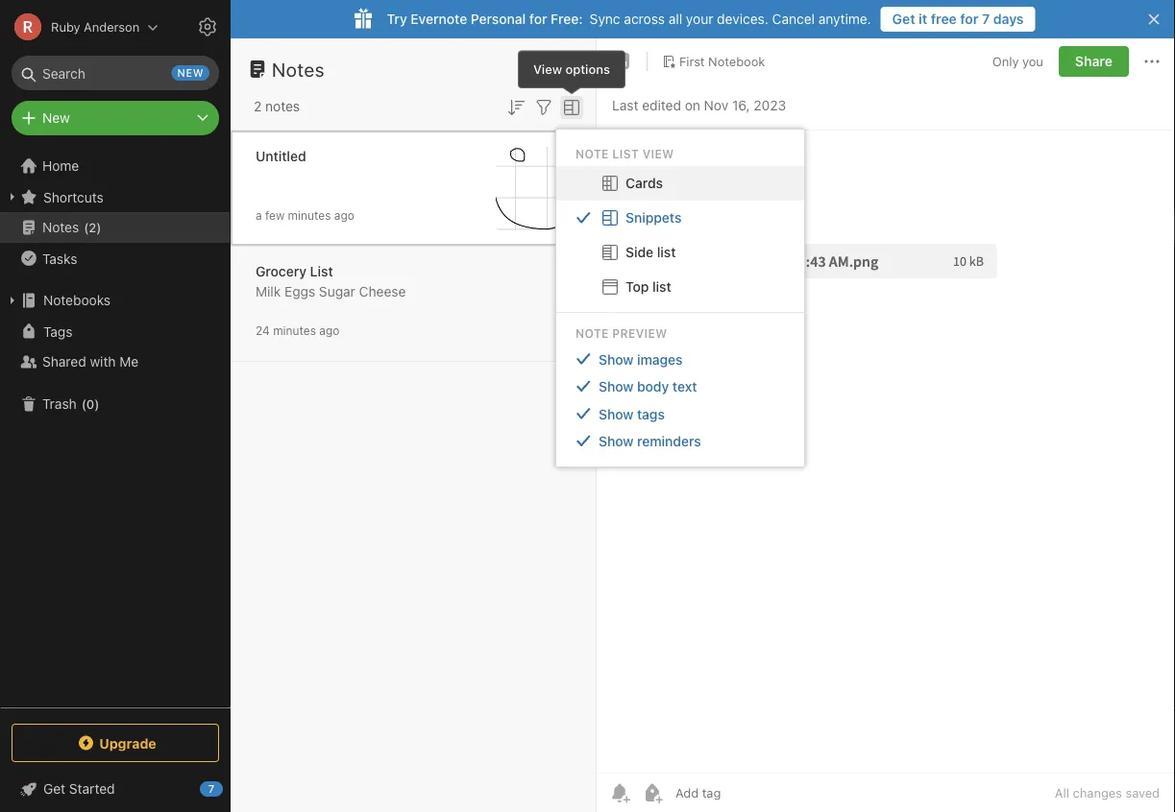 Task type: describe. For each thing, give the bounding box(es) containing it.
grocery
[[256, 264, 307, 280]]

dropdown list menu containing cards
[[556, 166, 804, 304]]

0
[[86, 397, 94, 411]]

1 vertical spatial minutes
[[273, 324, 316, 338]]

0 vertical spatial minutes
[[288, 209, 331, 222]]

2023
[[754, 98, 786, 113]]

a few minutes ago
[[256, 209, 354, 222]]

notes
[[265, 98, 300, 114]]

show images
[[599, 351, 683, 367]]

untitled
[[256, 148, 306, 164]]

notebooks
[[43, 293, 111, 308]]

thumbnail image
[[496, 147, 580, 231]]

show reminders
[[599, 434, 701, 449]]

show for show body text
[[599, 379, 634, 395]]

all
[[669, 11, 682, 27]]

24 minutes ago
[[256, 324, 340, 338]]

add filters image
[[532, 96, 555, 119]]

home link
[[0, 151, 231, 182]]

tags
[[43, 324, 72, 339]]

Sort options field
[[504, 94, 528, 119]]

top list
[[626, 279, 671, 295]]

tags
[[637, 406, 665, 422]]

first
[[679, 54, 705, 68]]

view options
[[533, 62, 610, 76]]

free:
[[551, 11, 583, 27]]

add a reminder image
[[608, 782, 631, 805]]

note preview
[[576, 326, 667, 340]]

7 inside button
[[982, 11, 990, 27]]

1 vertical spatial ago
[[319, 324, 340, 338]]

) for trash
[[94, 397, 99, 411]]

sync
[[590, 11, 620, 27]]

personal
[[471, 11, 526, 27]]

evernote
[[411, 11, 467, 27]]

last edited on nov 16, 2023
[[612, 98, 786, 113]]

note for note list view
[[576, 147, 609, 160]]

view options tooltip
[[518, 50, 625, 95]]

body
[[637, 379, 669, 395]]

shared with me
[[42, 354, 139, 370]]

2 inside note list element
[[254, 98, 262, 114]]

images
[[637, 351, 683, 367]]

for for free:
[[529, 11, 547, 27]]

7 inside help and learning task checklist field
[[208, 784, 214, 796]]

expand notebooks image
[[5, 293, 20, 308]]

list for side list
[[657, 244, 676, 260]]

upgrade
[[99, 736, 156, 752]]

top list link
[[556, 270, 804, 304]]

edited
[[642, 98, 681, 113]]

tasks button
[[0, 243, 230, 274]]

me
[[119, 354, 139, 370]]

your
[[686, 11, 713, 27]]

show for show images
[[599, 351, 634, 367]]

notebooks link
[[0, 285, 230, 316]]

cards link
[[556, 166, 804, 201]]

days
[[993, 11, 1024, 27]]

list
[[612, 147, 639, 160]]

view
[[642, 147, 674, 160]]

side list link
[[556, 235, 804, 270]]

new button
[[12, 101, 219, 135]]

saved
[[1126, 786, 1160, 801]]

anderson
[[84, 20, 140, 34]]

cancel
[[772, 11, 815, 27]]

2 notes
[[254, 98, 300, 114]]

( for notes
[[84, 220, 89, 235]]

note window element
[[597, 38, 1175, 813]]

2 inside notes ( 2 )
[[89, 220, 96, 235]]

first notebook button
[[655, 48, 772, 75]]

ruby anderson
[[51, 20, 140, 34]]

new
[[42, 110, 70, 126]]

shortcuts
[[43, 189, 104, 205]]

dropdown list menu containing show images
[[556, 346, 804, 455]]

few
[[265, 209, 285, 222]]

cheese
[[359, 284, 406, 300]]

milk eggs sugar cheese
[[256, 284, 406, 300]]

notes ( 2 )
[[42, 220, 101, 235]]

new
[[177, 67, 204, 79]]

More actions field
[[1141, 46, 1164, 77]]

text
[[673, 379, 697, 395]]

all changes saved
[[1055, 786, 1160, 801]]

upgrade button
[[12, 724, 219, 763]]

cards menu item
[[556, 166, 804, 201]]

tasks
[[42, 251, 77, 266]]

notes for notes ( 2 )
[[42, 220, 79, 235]]

sugar
[[319, 284, 355, 300]]

show tags link
[[556, 400, 804, 428]]

top
[[626, 279, 649, 295]]

changes
[[1073, 786, 1122, 801]]



Task type: vqa. For each thing, say whether or not it's contained in the screenshot.
"VIEW"
yes



Task type: locate. For each thing, give the bounding box(es) containing it.
note
[[576, 147, 609, 160], [576, 326, 609, 340]]

ago down milk eggs sugar cheese
[[319, 324, 340, 338]]

show reminders link
[[556, 428, 804, 455]]

2 for from the left
[[960, 11, 979, 27]]

with
[[90, 354, 116, 370]]

dropdown list menu
[[556, 166, 804, 304], [556, 346, 804, 455]]

get left it on the right top
[[892, 11, 915, 27]]

for
[[529, 11, 547, 27], [960, 11, 979, 27]]

shortcuts button
[[0, 182, 230, 212]]

1 vertical spatial note
[[576, 326, 609, 340]]

for inside button
[[960, 11, 979, 27]]

all
[[1055, 786, 1069, 801]]

show down show tags
[[599, 434, 634, 449]]

reminders
[[637, 434, 701, 449]]

grocery list
[[256, 264, 333, 280]]

) right trash
[[94, 397, 99, 411]]

1 vertical spatial notes
[[42, 220, 79, 235]]

notes up notes
[[272, 58, 325, 80]]

tags button
[[0, 316, 230, 347]]

2 note from the top
[[576, 326, 609, 340]]

0 vertical spatial list
[[657, 244, 676, 260]]

view
[[533, 62, 562, 76]]

0 vertical spatial ago
[[334, 209, 354, 222]]

shared
[[42, 354, 86, 370]]

2 down shortcuts
[[89, 220, 96, 235]]

1 horizontal spatial 7
[[982, 11, 990, 27]]

share
[[1075, 53, 1113, 69]]

notes inside tree
[[42, 220, 79, 235]]

notes up tasks
[[42, 220, 79, 235]]

7 left days
[[982, 11, 990, 27]]

nov
[[704, 98, 728, 113]]

ago right few
[[334, 209, 354, 222]]

only you
[[992, 54, 1043, 68]]

0 horizontal spatial notes
[[42, 220, 79, 235]]

milk
[[256, 284, 281, 300]]

0 vertical spatial get
[[892, 11, 915, 27]]

tree containing home
[[0, 151, 231, 707]]

show up show tags
[[599, 379, 634, 395]]

2 left notes
[[254, 98, 262, 114]]

1 horizontal spatial get
[[892, 11, 915, 27]]

7
[[982, 11, 990, 27], [208, 784, 214, 796]]

note list element
[[231, 38, 597, 813]]

get for get started
[[43, 782, 65, 797]]

get inside button
[[892, 11, 915, 27]]

list
[[310, 264, 333, 280]]

Add tag field
[[674, 785, 818, 802]]

note left preview
[[576, 326, 609, 340]]

snippets
[[626, 210, 682, 225]]

started
[[69, 782, 115, 797]]

show inside 'link'
[[599, 379, 634, 395]]

0 horizontal spatial 7
[[208, 784, 214, 796]]

2
[[254, 98, 262, 114], [89, 220, 96, 235]]

( inside notes ( 2 )
[[84, 220, 89, 235]]

anytime.
[[818, 11, 871, 27]]

1 dropdown list menu from the top
[[556, 166, 804, 304]]

add tag image
[[641, 782, 664, 805]]

only
[[992, 54, 1019, 68]]

) inside notes ( 2 )
[[96, 220, 101, 235]]

1 show from the top
[[599, 351, 634, 367]]

show down note preview
[[599, 351, 634, 367]]

last
[[612, 98, 638, 113]]

devices.
[[717, 11, 768, 27]]

note for note preview
[[576, 326, 609, 340]]

3 show from the top
[[599, 406, 634, 422]]

1 vertical spatial 7
[[208, 784, 214, 796]]

( down shortcuts
[[84, 220, 89, 235]]

notes for notes
[[272, 58, 325, 80]]

settings image
[[196, 15, 219, 38]]

2 show from the top
[[599, 379, 634, 395]]

list right top
[[652, 279, 671, 295]]

0 horizontal spatial get
[[43, 782, 65, 797]]

24
[[256, 324, 270, 338]]

16,
[[732, 98, 750, 113]]

show inside 'link'
[[599, 406, 634, 422]]

0 vertical spatial (
[[84, 220, 89, 235]]

minutes
[[288, 209, 331, 222], [273, 324, 316, 338]]

(
[[84, 220, 89, 235], [81, 397, 86, 411]]

0 vertical spatial notes
[[272, 58, 325, 80]]

show images link
[[556, 346, 804, 373]]

notes inside note list element
[[272, 58, 325, 80]]

0 vertical spatial note
[[576, 147, 609, 160]]

1 vertical spatial list
[[652, 279, 671, 295]]

0 horizontal spatial 2
[[89, 220, 96, 235]]

first notebook
[[679, 54, 765, 68]]

side list
[[626, 244, 676, 260]]

View options field
[[555, 94, 583, 119]]

Help and Learning task checklist field
[[0, 774, 231, 805]]

show for show reminders
[[599, 434, 634, 449]]

snippets link
[[556, 201, 804, 235]]

list right side
[[657, 244, 676, 260]]

get left started
[[43, 782, 65, 797]]

show
[[599, 351, 634, 367], [599, 379, 634, 395], [599, 406, 634, 422], [599, 434, 634, 449]]

ago
[[334, 209, 354, 222], [319, 324, 340, 338]]

a
[[256, 209, 262, 222]]

1 vertical spatial dropdown list menu
[[556, 346, 804, 455]]

try evernote personal for free: sync across all your devices. cancel anytime.
[[387, 11, 871, 27]]

notes
[[272, 58, 325, 80], [42, 220, 79, 235]]

list
[[657, 244, 676, 260], [652, 279, 671, 295]]

Add filters field
[[532, 94, 555, 119]]

more actions image
[[1141, 50, 1164, 73]]

( for trash
[[81, 397, 86, 411]]

trash ( 0 )
[[42, 396, 99, 412]]

( inside trash ( 0 )
[[81, 397, 86, 411]]

show for show tags
[[599, 406, 634, 422]]

7 left click to collapse icon
[[208, 784, 214, 796]]

get it free for 7 days
[[892, 11, 1024, 27]]

share button
[[1059, 46, 1129, 77]]

1 vertical spatial (
[[81, 397, 86, 411]]

0 vertical spatial dropdown list menu
[[556, 166, 804, 304]]

expand note image
[[610, 50, 633, 73]]

4 show from the top
[[599, 434, 634, 449]]

show left tags
[[599, 406, 634, 422]]

show tags
[[599, 406, 665, 422]]

Note Editor text field
[[597, 131, 1175, 773]]

1 note from the top
[[576, 147, 609, 160]]

0 vertical spatial )
[[96, 220, 101, 235]]

2 dropdown list menu from the top
[[556, 346, 804, 455]]

eggs
[[284, 284, 315, 300]]

cards
[[626, 175, 663, 191]]

0 vertical spatial 2
[[254, 98, 262, 114]]

1 vertical spatial get
[[43, 782, 65, 797]]

new search field
[[25, 56, 209, 90]]

1 vertical spatial 2
[[89, 220, 96, 235]]

get started
[[43, 782, 115, 797]]

1 vertical spatial )
[[94, 397, 99, 411]]

try
[[387, 11, 407, 27]]

1 horizontal spatial notes
[[272, 58, 325, 80]]

for left free:
[[529, 11, 547, 27]]

trash
[[42, 396, 77, 412]]

for right the free
[[960, 11, 979, 27]]

click to collapse image
[[223, 777, 238, 800]]

get inside help and learning task checklist field
[[43, 782, 65, 797]]

( right trash
[[81, 397, 86, 411]]

on
[[685, 98, 700, 113]]

ruby
[[51, 20, 80, 34]]

minutes right '24'
[[273, 324, 316, 338]]

1 for from the left
[[529, 11, 547, 27]]

minutes right few
[[288, 209, 331, 222]]

list for top list
[[652, 279, 671, 295]]

it
[[919, 11, 927, 27]]

note left list
[[576, 147, 609, 160]]

side
[[626, 244, 653, 260]]

Account field
[[0, 8, 159, 46]]

tree
[[0, 151, 231, 707]]

get for get it free for 7 days
[[892, 11, 915, 27]]

preview
[[612, 326, 667, 340]]

free
[[931, 11, 957, 27]]

show body text
[[599, 379, 697, 395]]

options
[[565, 62, 610, 76]]

) down shortcuts button
[[96, 220, 101, 235]]

note list view
[[576, 147, 674, 160]]

) inside trash ( 0 )
[[94, 397, 99, 411]]

home
[[42, 158, 79, 174]]

show body text link
[[556, 373, 804, 400]]

0 vertical spatial 7
[[982, 11, 990, 27]]

0 horizontal spatial for
[[529, 11, 547, 27]]

)
[[96, 220, 101, 235], [94, 397, 99, 411]]

) for notes
[[96, 220, 101, 235]]

you
[[1022, 54, 1043, 68]]

1 horizontal spatial 2
[[254, 98, 262, 114]]

1 horizontal spatial for
[[960, 11, 979, 27]]

Search text field
[[25, 56, 206, 90]]

for for 7
[[960, 11, 979, 27]]

get it free for 7 days button
[[881, 7, 1035, 32]]



